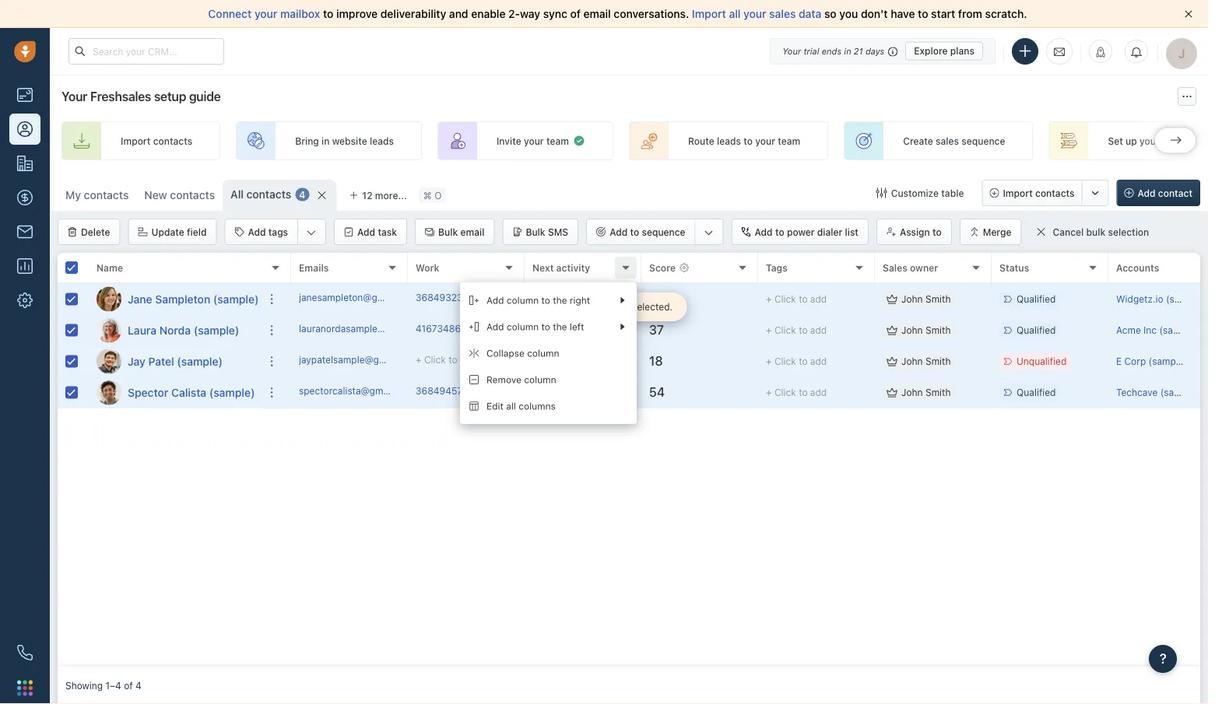 Task type: describe. For each thing, give the bounding box(es) containing it.
press space to deselect this row. row containing 37
[[291, 315, 1208, 347]]

unqualified
[[1017, 356, 1067, 367]]

contacts inside import contacts link
[[153, 135, 192, 146]]

acme inc (sample)
[[1117, 325, 1198, 336]]

bulk for bulk sms
[[526, 227, 546, 237]]

next activity
[[533, 262, 590, 273]]

delete
[[81, 227, 110, 237]]

data
[[799, 7, 822, 20]]

container_wx8msf4aqz5i3rn1 image inside 'customize table' button
[[877, 188, 887, 199]]

guide
[[189, 89, 221, 104]]

18
[[649, 354, 663, 369]]

menu containing add column to the right
[[460, 283, 637, 424]]

import for import contacts link
[[121, 135, 151, 146]]

inc
[[1144, 325, 1157, 336]]

my contacts
[[65, 189, 129, 202]]

don't
[[861, 7, 888, 20]]

close image
[[1185, 10, 1193, 18]]

spector calista (sample)
[[128, 386, 255, 399]]

import all your sales data link
[[692, 7, 825, 20]]

grid containing 52
[[58, 253, 1208, 667]]

press space to deselect this row. row containing spector calista (sample)
[[58, 378, 291, 409]]

column for collapse column
[[527, 348, 559, 359]]

container_wx8msf4aqz5i3rn1 image for 52
[[887, 294, 898, 305]]

conversations.
[[614, 7, 689, 20]]

up
[[1126, 135, 1137, 146]]

container_wx8msf4aqz5i3rn1 image inside invite your team link
[[573, 135, 585, 147]]

(sample) for jay patel (sample)
[[177, 355, 223, 368]]

(sample) down e corp (sample) link
[[1161, 387, 1199, 398]]

(sample) for e corp (sample)
[[1149, 356, 1188, 367]]

3684945781 link
[[416, 385, 473, 401]]

0 horizontal spatial 4
[[135, 680, 141, 691]]

sequence for create sales sequence
[[962, 135, 1006, 146]]

name row
[[58, 253, 291, 284]]

54
[[649, 385, 665, 400]]

janesampleton@gmail.com 3684932360
[[299, 292, 475, 303]]

john for 52
[[902, 294, 923, 305]]

bulk email button
[[415, 219, 495, 245]]

jane sampleton (sample) link
[[128, 292, 259, 307]]

smith for 54
[[926, 387, 951, 398]]

merge
[[983, 227, 1012, 237]]

add for 37
[[810, 325, 827, 336]]

tags
[[268, 227, 288, 237]]

row group containing jane sampleton (sample)
[[58, 284, 291, 409]]

improve
[[336, 7, 378, 20]]

list
[[845, 227, 859, 237]]

add for add to power dialer list
[[755, 227, 773, 237]]

contacts inside grid
[[591, 302, 630, 313]]

qualified for 37
[[1017, 325, 1056, 336]]

2 horizontal spatial container_wx8msf4aqz5i3rn1 image
[[887, 325, 898, 336]]

add task button
[[334, 219, 407, 245]]

⌘ o
[[423, 190, 442, 201]]

task for 18
[[561, 356, 580, 367]]

press space to deselect this row. row containing jane sampleton (sample)
[[58, 284, 291, 315]]

corp
[[1125, 356, 1146, 367]]

(sample) for spector calista (sample)
[[209, 386, 255, 399]]

your for your trial ends in 21 days
[[783, 46, 801, 56]]

add for add column to the right
[[487, 295, 504, 306]]

freshworks switcher image
[[17, 681, 33, 696]]

set up your sales pipel link
[[1049, 121, 1208, 160]]

task for 37
[[561, 325, 580, 336]]

4 contacts selected.
[[583, 302, 673, 313]]

way
[[520, 7, 540, 20]]

all inside edit all columns menu item
[[506, 401, 516, 412]]

norda
[[159, 324, 191, 337]]

set
[[1108, 135, 1123, 146]]

2 horizontal spatial sales
[[1163, 135, 1186, 146]]

s image
[[97, 380, 121, 405]]

+ click to add for 18
[[766, 356, 827, 367]]

set up your sales pipel
[[1108, 135, 1208, 146]]

spectorcalista@gmail.com 3684945781
[[299, 386, 473, 397]]

Search your CRM... text field
[[69, 38, 224, 65]]

row group containing 52
[[291, 284, 1208, 409]]

mailbox
[[280, 7, 320, 20]]

contacts right my
[[84, 189, 129, 202]]

spectorcalista@gmail.com link
[[299, 385, 415, 401]]

the for right
[[553, 295, 567, 306]]

tags
[[766, 262, 788, 273]]

add for add contact
[[1138, 188, 1156, 199]]

patel
[[148, 355, 174, 368]]

table
[[942, 188, 964, 199]]

angle down image
[[307, 225, 316, 241]]

spector
[[128, 386, 168, 399]]

0 horizontal spatial container_wx8msf4aqz5i3rn1 image
[[533, 294, 543, 305]]

name
[[97, 262, 123, 273]]

1 horizontal spatial all
[[729, 7, 741, 20]]

jane
[[128, 293, 152, 306]]

your left mailbox
[[255, 7, 278, 20]]

showing 1–4 of 4
[[65, 680, 141, 691]]

invite
[[497, 135, 521, 146]]

columns
[[519, 401, 556, 412]]

12 more...
[[362, 190, 407, 201]]

your right "route"
[[755, 135, 775, 146]]

update
[[151, 227, 184, 237]]

create
[[903, 135, 933, 146]]

widgetz.io (sample) link
[[1117, 294, 1205, 305]]

bring in website leads
[[295, 135, 394, 146]]

click for 54
[[775, 387, 796, 398]]

next
[[533, 262, 554, 273]]

owner
[[910, 262, 939, 273]]

website
[[332, 135, 367, 146]]

all contacts link
[[231, 187, 291, 202]]

laura
[[128, 324, 157, 337]]

connect your mailbox to improve deliverability and enable 2-way sync of email conversations. import all your sales data so you don't have to start from scratch.
[[208, 7, 1027, 20]]

e corp (sample)
[[1117, 356, 1188, 367]]

deliverability
[[381, 7, 446, 20]]

bulk for bulk email
[[438, 227, 458, 237]]

⌘
[[423, 190, 432, 201]]

press space to deselect this row. row containing jay patel (sample)
[[58, 347, 291, 378]]

21
[[854, 46, 863, 56]]

customize table
[[891, 188, 964, 199]]

2-
[[509, 7, 520, 20]]

column for add column to the left
[[507, 322, 539, 332]]

route leads to your team
[[688, 135, 801, 146]]

2 leads from the left
[[717, 135, 741, 146]]

invite your team link
[[438, 121, 614, 160]]

52
[[649, 292, 665, 306]]

click for 18
[[775, 356, 796, 367]]

to inside group
[[630, 227, 639, 237]]

add to sequence button
[[587, 220, 695, 244]]

and
[[449, 7, 468, 20]]

bulk sms
[[526, 227, 569, 237]]

4 inside grid
[[583, 302, 589, 313]]

widgetz.io
[[1117, 294, 1164, 305]]

scratch.
[[985, 7, 1027, 20]]

add for add to sequence
[[610, 227, 628, 237]]

angle down image
[[704, 225, 714, 241]]

phone image
[[17, 646, 33, 661]]

days
[[866, 46, 885, 56]]

press space to deselect this row. row containing 52
[[291, 284, 1208, 315]]

phone element
[[9, 638, 40, 669]]

add tags button
[[225, 220, 298, 244]]

(sample) for laura norda (sample)
[[194, 324, 239, 337]]

press space to deselect this row. row containing 18
[[291, 347, 1208, 378]]

container_wx8msf4aqz5i3rn1 image for 54
[[887, 387, 898, 398]]

import contacts group
[[982, 180, 1109, 206]]

power
[[787, 227, 815, 237]]

o
[[435, 190, 442, 201]]

bulk email
[[438, 227, 485, 237]]

add for 54
[[810, 387, 827, 398]]

add contact
[[1138, 188, 1193, 199]]

explore
[[914, 46, 948, 56]]

(sample) for acme inc (sample)
[[1160, 325, 1198, 336]]

0 horizontal spatial sales
[[769, 7, 796, 20]]

janesampleton@gmail.com
[[299, 292, 417, 303]]

so
[[825, 7, 837, 20]]

edit
[[487, 401, 504, 412]]

add to sequence
[[610, 227, 686, 237]]

customize
[[891, 188, 939, 199]]

sales owner
[[883, 262, 939, 273]]

collapse
[[487, 348, 525, 359]]



Task type: locate. For each thing, give the bounding box(es) containing it.
import inside button
[[1003, 188, 1033, 199]]

contacts right right
[[591, 302, 630, 313]]

0 horizontal spatial of
[[124, 680, 133, 691]]

0 vertical spatial qualified
[[1017, 294, 1056, 305]]

1 row group from the left
[[58, 284, 291, 409]]

3 smith from the top
[[926, 356, 951, 367]]

field
[[187, 227, 207, 237]]

+ add task up remove column
[[533, 356, 580, 367]]

e
[[1117, 356, 1122, 367]]

trial
[[804, 46, 820, 56]]

import
[[692, 7, 726, 20], [121, 135, 151, 146], [1003, 188, 1033, 199]]

0 vertical spatial all
[[729, 7, 741, 20]]

4 + click to add from the top
[[766, 387, 827, 398]]

0 vertical spatial task
[[378, 227, 397, 237]]

press space to deselect this row. row containing 54
[[291, 378, 1208, 409]]

3 qualified from the top
[[1017, 387, 1056, 398]]

0 horizontal spatial leads
[[370, 135, 394, 146]]

add for 52
[[810, 294, 827, 305]]

sequence up table
[[962, 135, 1006, 146]]

qualified down 'status'
[[1017, 294, 1056, 305]]

1 bulk from the left
[[438, 227, 458, 237]]

task
[[378, 227, 397, 237], [561, 325, 580, 336], [561, 356, 580, 367]]

1 john from the top
[[902, 294, 923, 305]]

contacts up cancel
[[1036, 188, 1075, 199]]

customize table button
[[866, 180, 974, 206]]

1 horizontal spatial import
[[692, 7, 726, 20]]

import contacts inside import contacts button
[[1003, 188, 1075, 199]]

task down left
[[561, 356, 580, 367]]

column up the collapse column
[[507, 322, 539, 332]]

1 horizontal spatial team
[[778, 135, 801, 146]]

calista
[[171, 386, 206, 399]]

1 vertical spatial qualified
[[1017, 325, 1056, 336]]

import contacts for import contacts button
[[1003, 188, 1075, 199]]

1 horizontal spatial bulk
[[526, 227, 546, 237]]

0 vertical spatial of
[[570, 7, 581, 20]]

2 qualified from the top
[[1017, 325, 1056, 336]]

0 vertical spatial + add task
[[533, 325, 580, 336]]

2 horizontal spatial import
[[1003, 188, 1033, 199]]

1 horizontal spatial email
[[584, 7, 611, 20]]

your for your freshsales setup guide
[[62, 89, 87, 104]]

smith
[[926, 294, 951, 305], [926, 325, 951, 336], [926, 356, 951, 367], [926, 387, 951, 398]]

sms
[[548, 227, 569, 237]]

column up 'remove column' menu item
[[527, 348, 559, 359]]

0 horizontal spatial bulk
[[438, 227, 458, 237]]

widgetz.io (sample)
[[1117, 294, 1205, 305]]

all right 'edit'
[[506, 401, 516, 412]]

qualified down unqualified
[[1017, 387, 1056, 398]]

your left freshsales
[[62, 89, 87, 104]]

leads right "route"
[[717, 135, 741, 146]]

+ click to add for 54
[[766, 387, 827, 398]]

0 horizontal spatial your
[[62, 89, 87, 104]]

in right the bring
[[322, 135, 330, 146]]

add for add tags
[[248, 227, 266, 237]]

contact
[[1159, 188, 1193, 199]]

sequence for add to sequence
[[642, 227, 686, 237]]

more...
[[375, 190, 407, 201]]

add column to the right
[[487, 295, 590, 306]]

techcave (sample) link
[[1117, 387, 1199, 398]]

2 the from the top
[[553, 322, 567, 332]]

1 vertical spatial your
[[62, 89, 87, 104]]

2 john smith from the top
[[902, 325, 951, 336]]

the left right
[[553, 295, 567, 306]]

add contact button
[[1117, 180, 1201, 206]]

contacts
[[153, 135, 192, 146], [1036, 188, 1075, 199], [247, 188, 291, 201], [84, 189, 129, 202], [170, 189, 215, 202], [591, 302, 630, 313]]

(sample) for jane sampleton (sample)
[[213, 293, 259, 306]]

0 vertical spatial in
[[844, 46, 852, 56]]

1 horizontal spatial container_wx8msf4aqz5i3rn1 image
[[573, 135, 585, 147]]

1 horizontal spatial in
[[844, 46, 852, 56]]

4 smith from the top
[[926, 387, 951, 398]]

0 vertical spatial the
[[553, 295, 567, 306]]

4 inside all contacts 4
[[299, 189, 306, 200]]

j image
[[97, 349, 121, 374]]

qualified for 52
[[1017, 294, 1056, 305]]

accounts
[[1117, 262, 1160, 273]]

0 vertical spatial 4
[[299, 189, 306, 200]]

your left trial
[[783, 46, 801, 56]]

press space to deselect this row. row containing laura norda (sample)
[[58, 315, 291, 347]]

0 vertical spatial sequence
[[962, 135, 1006, 146]]

john smith for 52
[[902, 294, 951, 305]]

4 right 1–4 at bottom left
[[135, 680, 141, 691]]

john smith
[[902, 294, 951, 305], [902, 325, 951, 336], [902, 356, 951, 367], [902, 387, 951, 398]]

+ add task for 18
[[533, 356, 580, 367]]

1 vertical spatial of
[[124, 680, 133, 691]]

1 leads from the left
[[370, 135, 394, 146]]

0 horizontal spatial import
[[121, 135, 151, 146]]

selection
[[1108, 227, 1149, 238]]

press space to deselect this row. row
[[58, 284, 291, 315], [291, 284, 1208, 315], [58, 315, 291, 347], [291, 315, 1208, 347], [58, 347, 291, 378], [291, 347, 1208, 378], [58, 378, 291, 409], [291, 378, 1208, 409]]

j image
[[97, 287, 121, 312]]

1–4
[[106, 680, 121, 691]]

setup
[[154, 89, 186, 104]]

0 horizontal spatial all
[[506, 401, 516, 412]]

container_wx8msf4aqz5i3rn1 image down sales on the right top of the page
[[887, 325, 898, 336]]

your right up
[[1140, 135, 1160, 146]]

cancel
[[1053, 227, 1084, 238]]

(sample) up spector calista (sample) on the bottom left
[[177, 355, 223, 368]]

3 + click to add from the top
[[766, 356, 827, 367]]

1 vertical spatial import
[[121, 135, 151, 146]]

1 vertical spatial task
[[561, 325, 580, 336]]

(sample)
[[213, 293, 259, 306], [1166, 294, 1205, 305], [194, 324, 239, 337], [1160, 325, 1198, 336], [177, 355, 223, 368], [1149, 356, 1188, 367], [209, 386, 255, 399], [1161, 387, 1199, 398]]

jaypatelsample@gmail.com + click to add
[[299, 355, 477, 365]]

the left left
[[553, 322, 567, 332]]

menu
[[460, 283, 637, 424]]

showing
[[65, 680, 103, 691]]

create sales sequence link
[[844, 121, 1034, 160]]

jay patel (sample) link
[[128, 354, 223, 369]]

contacts right all
[[247, 188, 291, 201]]

1 the from the top
[[553, 295, 567, 306]]

from
[[958, 7, 983, 20]]

4 right all contacts link
[[299, 189, 306, 200]]

ends
[[822, 46, 842, 56]]

john for 54
[[902, 387, 923, 398]]

1 horizontal spatial your
[[783, 46, 801, 56]]

container_wx8msf4aqz5i3rn1 image
[[877, 188, 887, 199], [1036, 227, 1047, 237], [887, 294, 898, 305], [887, 356, 898, 367], [887, 387, 898, 398]]

container_wx8msf4aqz5i3rn1 image
[[573, 135, 585, 147], [533, 294, 543, 305], [887, 325, 898, 336]]

container_wx8msf4aqz5i3rn1 image right invite your team
[[573, 135, 585, 147]]

sequence inside button
[[642, 227, 686, 237]]

row group
[[58, 284, 291, 409], [291, 284, 1208, 409]]

1 vertical spatial in
[[322, 135, 330, 146]]

task down 12 more...
[[378, 227, 397, 237]]

4167348672 link
[[416, 322, 472, 339]]

+
[[766, 294, 772, 305], [766, 325, 772, 336], [533, 325, 538, 336], [416, 355, 422, 365], [766, 356, 772, 367], [533, 356, 538, 367], [766, 387, 772, 398]]

import up 'merge' at the top right
[[1003, 188, 1033, 199]]

in left 21
[[844, 46, 852, 56]]

2 smith from the top
[[926, 325, 951, 336]]

the for left
[[553, 322, 567, 332]]

the
[[553, 295, 567, 306], [553, 322, 567, 332]]

you
[[840, 7, 858, 20]]

remove column
[[487, 374, 556, 385]]

status
[[1000, 262, 1030, 273]]

1 + click to add from the top
[[766, 294, 827, 305]]

1 horizontal spatial 4
[[299, 189, 306, 200]]

column up columns
[[524, 374, 556, 385]]

email inside button
[[461, 227, 485, 237]]

add column to the left
[[487, 322, 584, 332]]

score
[[649, 262, 676, 273]]

2 bulk from the left
[[526, 227, 546, 237]]

task inside 'button'
[[378, 227, 397, 237]]

+ click to add for 37
[[766, 325, 827, 336]]

0 vertical spatial import
[[692, 7, 726, 20]]

1 vertical spatial all
[[506, 401, 516, 412]]

invite your team
[[497, 135, 569, 146]]

import contacts up cancel
[[1003, 188, 1075, 199]]

spector calista (sample) link
[[128, 385, 255, 401]]

3 john from the top
[[902, 356, 923, 367]]

freshsales
[[90, 89, 151, 104]]

37
[[649, 323, 664, 338]]

all contacts 4
[[231, 188, 306, 201]]

1 john smith from the top
[[902, 294, 951, 305]]

0 vertical spatial email
[[584, 7, 611, 20]]

all left data
[[729, 7, 741, 20]]

1 vertical spatial the
[[553, 322, 567, 332]]

bulk
[[1087, 227, 1106, 238]]

of right 1–4 at bottom left
[[124, 680, 133, 691]]

2 row group from the left
[[291, 284, 1208, 409]]

l image
[[97, 318, 121, 343]]

(sample) up acme inc (sample) link
[[1166, 294, 1205, 305]]

john smith for 18
[[902, 356, 951, 367]]

container_wx8msf4aqz5i3rn1 image up add column to the left
[[533, 294, 543, 305]]

import contacts button
[[982, 180, 1083, 206]]

2 vertical spatial qualified
[[1017, 387, 1056, 398]]

import contacts down setup
[[121, 135, 192, 146]]

add tags group
[[225, 219, 326, 245]]

sales right create
[[936, 135, 959, 146]]

sales
[[883, 262, 908, 273]]

1 vertical spatial import contacts
[[1003, 188, 1075, 199]]

4 john smith from the top
[[902, 387, 951, 398]]

enable
[[471, 7, 506, 20]]

edit all columns menu item
[[460, 393, 637, 420]]

container_wx8msf4aqz5i3rn1 image for 18
[[887, 356, 898, 367]]

1 team from the left
[[547, 135, 569, 146]]

activity
[[556, 262, 590, 273]]

john for 37
[[902, 325, 923, 336]]

+ click to add for 52
[[766, 294, 827, 305]]

acme
[[1117, 325, 1141, 336]]

(sample) right "calista"
[[209, 386, 255, 399]]

sync
[[543, 7, 567, 20]]

4 john from the top
[[902, 387, 923, 398]]

1 horizontal spatial import contacts
[[1003, 188, 1075, 199]]

of right sync at the top of the page
[[570, 7, 581, 20]]

qualified up unqualified
[[1017, 325, 1056, 336]]

john
[[902, 294, 923, 305], [902, 325, 923, 336], [902, 356, 923, 367], [902, 387, 923, 398]]

create sales sequence
[[903, 135, 1006, 146]]

1 horizontal spatial leads
[[717, 135, 741, 146]]

remove
[[487, 374, 522, 385]]

0 horizontal spatial in
[[322, 135, 330, 146]]

column up add column to the left
[[507, 295, 539, 306]]

smith for 18
[[926, 356, 951, 367]]

click for 37
[[775, 325, 796, 336]]

4 up left
[[583, 302, 589, 313]]

my contacts button
[[58, 180, 137, 211], [65, 189, 129, 202]]

contacts inside import contacts button
[[1036, 188, 1075, 199]]

your right invite on the top left of page
[[524, 135, 544, 146]]

your left data
[[744, 7, 767, 20]]

1 qualified from the top
[[1017, 294, 1056, 305]]

leads
[[370, 135, 394, 146], [717, 135, 741, 146]]

12
[[362, 190, 373, 201]]

bulk
[[438, 227, 458, 237], [526, 227, 546, 237]]

work
[[416, 262, 440, 273]]

1 horizontal spatial sales
[[936, 135, 959, 146]]

contacts down setup
[[153, 135, 192, 146]]

1 horizontal spatial of
[[570, 7, 581, 20]]

12 more... button
[[341, 185, 416, 206]]

have
[[891, 7, 915, 20]]

(sample) down jane sampleton (sample) link
[[194, 324, 239, 337]]

3684945781
[[416, 386, 473, 397]]

column for add column to the right
[[507, 295, 539, 306]]

(sample) right corp
[[1149, 356, 1188, 367]]

1 + add task from the top
[[533, 325, 580, 336]]

your
[[255, 7, 278, 20], [744, 7, 767, 20], [524, 135, 544, 146], [755, 135, 775, 146], [1140, 135, 1160, 146]]

sales left data
[[769, 7, 796, 20]]

add for 18
[[810, 356, 827, 367]]

sales left pipel
[[1163, 135, 1186, 146]]

jay patel (sample)
[[128, 355, 223, 368]]

import for import contacts button
[[1003, 188, 1033, 199]]

2 + add task from the top
[[533, 356, 580, 367]]

bulk down o
[[438, 227, 458, 237]]

0 horizontal spatial sequence
[[642, 227, 686, 237]]

import right conversations.
[[692, 7, 726, 20]]

add
[[1138, 188, 1156, 199], [248, 227, 266, 237], [357, 227, 375, 237], [610, 227, 628, 237], [755, 227, 773, 237], [487, 295, 504, 306], [487, 322, 504, 332], [541, 325, 559, 336], [541, 356, 559, 367]]

qualified for 54
[[1017, 387, 1056, 398]]

sampleton
[[155, 293, 210, 306]]

acme inc (sample) link
[[1117, 325, 1198, 336]]

0 vertical spatial your
[[783, 46, 801, 56]]

2 john from the top
[[902, 325, 923, 336]]

2 + click to add from the top
[[766, 325, 827, 336]]

smith for 37
[[926, 325, 951, 336]]

bulk left sms
[[526, 227, 546, 237]]

jaypatelsample@gmail.com
[[299, 355, 419, 365]]

1 vertical spatial email
[[461, 227, 485, 237]]

+ add task up collapse column menu item
[[533, 325, 580, 336]]

import down your freshsales setup guide
[[121, 135, 151, 146]]

route leads to your team link
[[629, 121, 829, 160]]

add for add column to the left
[[487, 322, 504, 332]]

1 horizontal spatial sequence
[[962, 135, 1006, 146]]

task down right
[[561, 325, 580, 336]]

0 vertical spatial container_wx8msf4aqz5i3rn1 image
[[573, 135, 585, 147]]

team
[[547, 135, 569, 146], [778, 135, 801, 146]]

add inside group
[[610, 227, 628, 237]]

+ click to add
[[766, 294, 827, 305], [766, 325, 827, 336], [766, 356, 827, 367], [766, 387, 827, 398]]

(sample) right sampleton
[[213, 293, 259, 306]]

of
[[570, 7, 581, 20], [124, 680, 133, 691]]

leads right website
[[370, 135, 394, 146]]

add inside 'button'
[[357, 227, 375, 237]]

add to sequence group
[[586, 219, 724, 245]]

2 vertical spatial 4
[[135, 680, 141, 691]]

(sample) right inc
[[1160, 325, 1198, 336]]

merge button
[[960, 219, 1022, 245]]

import contacts for import contacts link
[[121, 135, 192, 146]]

sequence up score
[[642, 227, 686, 237]]

1 vertical spatial container_wx8msf4aqz5i3rn1 image
[[533, 294, 543, 305]]

1 vertical spatial + add task
[[533, 356, 580, 367]]

1 vertical spatial 4
[[583, 302, 589, 313]]

janesampleton@gmail.com link
[[299, 291, 417, 308]]

2 vertical spatial container_wx8msf4aqz5i3rn1 image
[[887, 325, 898, 336]]

grid
[[58, 253, 1208, 667]]

2 horizontal spatial 4
[[583, 302, 589, 313]]

2 vertical spatial import
[[1003, 188, 1033, 199]]

1 smith from the top
[[926, 294, 951, 305]]

0 horizontal spatial import contacts
[[121, 135, 192, 146]]

jaypatelsample@gmail.com link
[[299, 353, 419, 370]]

contacts right new
[[170, 189, 215, 202]]

lauranordasample@gmail.com
[[299, 323, 431, 334]]

2 team from the left
[[778, 135, 801, 146]]

add inside group
[[248, 227, 266, 237]]

collapse column menu item
[[460, 340, 637, 367]]

import contacts inside import contacts link
[[121, 135, 192, 146]]

0 vertical spatial import contacts
[[121, 135, 192, 146]]

plans
[[951, 46, 975, 56]]

3 john smith from the top
[[902, 356, 951, 367]]

2 vertical spatial task
[[561, 356, 580, 367]]

remove column menu item
[[460, 367, 637, 393]]

+ add task for 37
[[533, 325, 580, 336]]

column for remove column
[[524, 374, 556, 385]]

collapse column
[[487, 348, 559, 359]]

0 horizontal spatial email
[[461, 227, 485, 237]]

0 horizontal spatial team
[[547, 135, 569, 146]]

spectorcalista@gmail.com
[[299, 386, 415, 397]]

john for 18
[[902, 356, 923, 367]]

techcave (sample)
[[1117, 387, 1199, 398]]

laura norda (sample)
[[128, 324, 239, 337]]

john smith for 37
[[902, 325, 951, 336]]

1 vertical spatial sequence
[[642, 227, 686, 237]]

add for add task
[[357, 227, 375, 237]]

click for 52
[[775, 294, 796, 305]]

email image
[[1054, 45, 1065, 58]]

john smith for 54
[[902, 387, 951, 398]]

smith for 52
[[926, 294, 951, 305]]

name column header
[[89, 253, 291, 284]]

emails
[[299, 262, 329, 273]]

column
[[507, 295, 539, 306], [507, 322, 539, 332], [527, 348, 559, 359], [524, 374, 556, 385]]



Task type: vqa. For each thing, say whether or not it's contained in the screenshot.
Phone image
yes



